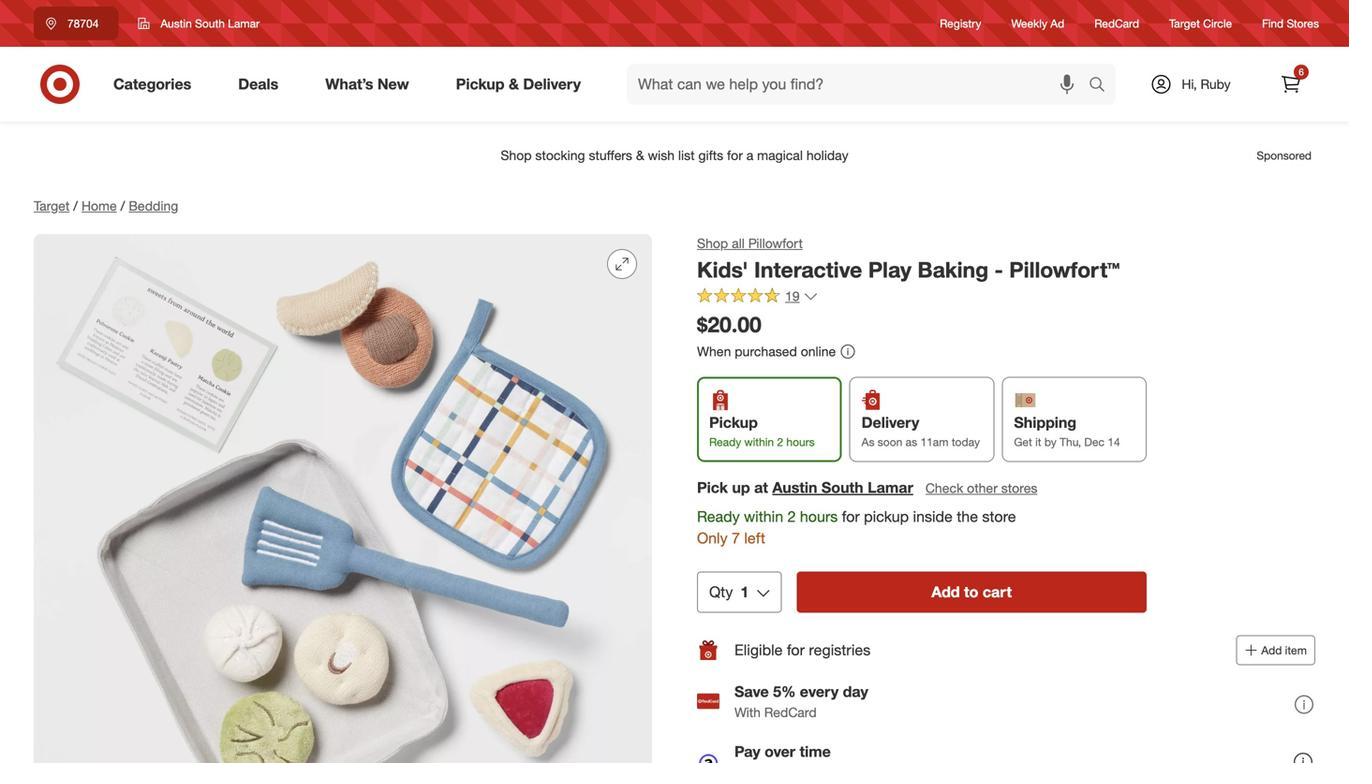 Task type: vqa. For each thing, say whether or not it's contained in the screenshot.
FOR inside Ready within 2 hours for pickup inside the store Only 7 left
yes



Task type: locate. For each thing, give the bounding box(es) containing it.
$20.00
[[697, 312, 762, 338]]

ready inside the pickup ready within 2 hours
[[710, 435, 742, 449]]

1 vertical spatial 2
[[788, 508, 796, 526]]

0 horizontal spatial lamar
[[228, 16, 260, 30]]

1 vertical spatial delivery
[[862, 414, 920, 432]]

1 horizontal spatial redcard
[[1095, 16, 1140, 30]]

add
[[932, 583, 960, 602], [1262, 644, 1283, 658]]

kids'
[[697, 257, 749, 283]]

check
[[926, 480, 964, 497]]

pick up at austin south lamar
[[697, 479, 914, 497]]

0 vertical spatial hours
[[787, 435, 815, 449]]

get
[[1014, 435, 1033, 449]]

pickup left &
[[456, 75, 505, 93]]

2 inside ready within 2 hours for pickup inside the store only 7 left
[[788, 508, 796, 526]]

0 vertical spatial within
[[745, 435, 774, 449]]

by
[[1045, 435, 1057, 449]]

redcard right ad
[[1095, 16, 1140, 30]]

eligible for registries
[[735, 641, 871, 660]]

2 inside the pickup ready within 2 hours
[[777, 435, 784, 449]]

1 horizontal spatial /
[[121, 198, 125, 214]]

hours
[[787, 435, 815, 449], [800, 508, 838, 526]]

redcard link
[[1095, 15, 1140, 31]]

within up left
[[744, 508, 784, 526]]

qty 1
[[710, 583, 749, 602]]

home link
[[81, 198, 117, 214]]

redcard
[[1095, 16, 1140, 30], [765, 705, 817, 721]]

0 horizontal spatial target
[[34, 198, 70, 214]]

1 horizontal spatial 2
[[788, 508, 796, 526]]

every
[[800, 683, 839, 701]]

1 vertical spatial south
[[822, 479, 864, 497]]

pickup & delivery
[[456, 75, 581, 93]]

south up ready within 2 hours for pickup inside the store only 7 left
[[822, 479, 864, 497]]

target left circle
[[1170, 16, 1201, 30]]

hours inside the pickup ready within 2 hours
[[787, 435, 815, 449]]

pickup for ready
[[710, 414, 758, 432]]

online
[[801, 344, 836, 360]]

the
[[957, 508, 979, 526]]

1 vertical spatial lamar
[[868, 479, 914, 497]]

6 link
[[1271, 64, 1312, 105]]

austin
[[161, 16, 192, 30], [773, 479, 818, 497]]

0 horizontal spatial add
[[932, 583, 960, 602]]

south
[[195, 16, 225, 30], [822, 479, 864, 497]]

1 vertical spatial target
[[34, 198, 70, 214]]

store
[[983, 508, 1017, 526]]

redcard down 5%
[[765, 705, 817, 721]]

1
[[741, 583, 749, 602]]

when purchased online
[[697, 344, 836, 360]]

bedding link
[[129, 198, 178, 214]]

delivery
[[523, 75, 581, 93], [862, 414, 920, 432]]

target for target circle
[[1170, 16, 1201, 30]]

pickup
[[456, 75, 505, 93], [710, 414, 758, 432]]

target circle
[[1170, 16, 1233, 30]]

add item
[[1262, 644, 1308, 658]]

stores
[[1287, 16, 1320, 30]]

pickup inside the pickup ready within 2 hours
[[710, 414, 758, 432]]

7
[[732, 529, 740, 548]]

/ right home
[[121, 198, 125, 214]]

pick
[[697, 479, 728, 497]]

registries
[[809, 641, 871, 660]]

2
[[777, 435, 784, 449], [788, 508, 796, 526]]

1 horizontal spatial delivery
[[862, 414, 920, 432]]

1 horizontal spatial add
[[1262, 644, 1283, 658]]

11am
[[921, 435, 949, 449]]

for down austin south lamar button
[[842, 508, 860, 526]]

lamar up deals
[[228, 16, 260, 30]]

1 vertical spatial pickup
[[710, 414, 758, 432]]

0 horizontal spatial pickup
[[456, 75, 505, 93]]

1 horizontal spatial austin
[[773, 479, 818, 497]]

add left item
[[1262, 644, 1283, 658]]

thu,
[[1060, 435, 1082, 449]]

within up at
[[745, 435, 774, 449]]

14
[[1108, 435, 1121, 449]]

/
[[73, 198, 78, 214], [121, 198, 125, 214]]

eligible
[[735, 641, 783, 660]]

0 vertical spatial 2
[[777, 435, 784, 449]]

only
[[697, 529, 728, 548]]

0 vertical spatial south
[[195, 16, 225, 30]]

0 vertical spatial delivery
[[523, 75, 581, 93]]

pickup up up
[[710, 414, 758, 432]]

0 vertical spatial ready
[[710, 435, 742, 449]]

redcard inside save 5% every day with redcard
[[765, 705, 817, 721]]

2 within from the top
[[744, 508, 784, 526]]

0 horizontal spatial south
[[195, 16, 225, 30]]

austin south lamar button
[[773, 478, 914, 499]]

categories link
[[97, 64, 215, 105]]

0 vertical spatial austin
[[161, 16, 192, 30]]

all
[[732, 235, 745, 252]]

/ left home "link"
[[73, 198, 78, 214]]

1 horizontal spatial target
[[1170, 16, 1201, 30]]

other
[[967, 480, 998, 497]]

qty
[[710, 583, 733, 602]]

austin right at
[[773, 479, 818, 497]]

austin up categories link
[[161, 16, 192, 30]]

target / home / bedding
[[34, 198, 178, 214]]

0 vertical spatial for
[[842, 508, 860, 526]]

0 vertical spatial add
[[932, 583, 960, 602]]

find stores link
[[1263, 15, 1320, 31]]

delivery up soon
[[862, 414, 920, 432]]

weekly ad link
[[1012, 15, 1065, 31]]

hi, ruby
[[1182, 76, 1231, 92]]

ruby
[[1201, 76, 1231, 92]]

search button
[[1081, 64, 1126, 109]]

1 within from the top
[[745, 435, 774, 449]]

add left to
[[932, 583, 960, 602]]

1 vertical spatial redcard
[[765, 705, 817, 721]]

today
[[952, 435, 980, 449]]

delivery right &
[[523, 75, 581, 93]]

hours up pick up at austin south lamar
[[787, 435, 815, 449]]

1 horizontal spatial south
[[822, 479, 864, 497]]

0 vertical spatial pickup
[[456, 75, 505, 93]]

0 horizontal spatial delivery
[[523, 75, 581, 93]]

item
[[1286, 644, 1308, 658]]

1 horizontal spatial pickup
[[710, 414, 758, 432]]

ready up only
[[697, 508, 740, 526]]

for
[[842, 508, 860, 526], [787, 641, 805, 660]]

1 horizontal spatial lamar
[[868, 479, 914, 497]]

-
[[995, 257, 1004, 283]]

kids&#39; interactive play baking - pillowfort&#8482;, 1 of 5 image
[[34, 234, 652, 764]]

0 horizontal spatial 2
[[777, 435, 784, 449]]

add for add to cart
[[932, 583, 960, 602]]

6
[[1299, 66, 1305, 78]]

south up deals link
[[195, 16, 225, 30]]

0 horizontal spatial /
[[73, 198, 78, 214]]

0 horizontal spatial redcard
[[765, 705, 817, 721]]

shop
[[697, 235, 728, 252]]

over
[[765, 743, 796, 761]]

1 vertical spatial within
[[744, 508, 784, 526]]

advertisement region
[[19, 133, 1331, 178]]

2 up pick up at austin south lamar
[[777, 435, 784, 449]]

within
[[745, 435, 774, 449], [744, 508, 784, 526]]

lamar up pickup
[[868, 479, 914, 497]]

pickup & delivery link
[[440, 64, 605, 105]]

0 vertical spatial lamar
[[228, 16, 260, 30]]

purchased
[[735, 344, 797, 360]]

check other stores
[[926, 480, 1038, 497]]

austin south lamar
[[161, 16, 260, 30]]

target left home "link"
[[34, 198, 70, 214]]

south inside dropdown button
[[195, 16, 225, 30]]

1 vertical spatial add
[[1262, 644, 1283, 658]]

registry
[[940, 16, 982, 30]]

ready up pick
[[710, 435, 742, 449]]

for inside ready within 2 hours for pickup inside the store only 7 left
[[842, 508, 860, 526]]

find stores
[[1263, 16, 1320, 30]]

cart
[[983, 583, 1012, 602]]

shipping get it by thu, dec 14
[[1014, 414, 1121, 449]]

hours down pick up at austin south lamar
[[800, 508, 838, 526]]

with
[[735, 705, 761, 721]]

0 vertical spatial target
[[1170, 16, 1201, 30]]

0 horizontal spatial for
[[787, 641, 805, 660]]

for right eligible
[[787, 641, 805, 660]]

2 down pick up at austin south lamar
[[788, 508, 796, 526]]

day
[[843, 683, 869, 701]]

to
[[964, 583, 979, 602]]

target
[[1170, 16, 1201, 30], [34, 198, 70, 214]]

1 vertical spatial ready
[[697, 508, 740, 526]]

0 horizontal spatial austin
[[161, 16, 192, 30]]

1 vertical spatial hours
[[800, 508, 838, 526]]

deals
[[238, 75, 279, 93]]

as
[[862, 435, 875, 449]]

1 horizontal spatial for
[[842, 508, 860, 526]]



Task type: describe. For each thing, give the bounding box(es) containing it.
ready within 2 hours for pickup inside the store only 7 left
[[697, 508, 1017, 548]]

&
[[509, 75, 519, 93]]

new
[[378, 75, 409, 93]]

up
[[732, 479, 750, 497]]

target link
[[34, 198, 70, 214]]

play
[[869, 257, 912, 283]]

circle
[[1204, 16, 1233, 30]]

add for add item
[[1262, 644, 1283, 658]]

target circle link
[[1170, 15, 1233, 31]]

check other stores button
[[925, 479, 1039, 499]]

2 / from the left
[[121, 198, 125, 214]]

it
[[1036, 435, 1042, 449]]

lamar inside dropdown button
[[228, 16, 260, 30]]

78704 button
[[34, 7, 118, 40]]

target for target / home / bedding
[[34, 198, 70, 214]]

1 vertical spatial for
[[787, 641, 805, 660]]

within inside the pickup ready within 2 hours
[[745, 435, 774, 449]]

1 vertical spatial austin
[[773, 479, 818, 497]]

0 vertical spatial redcard
[[1095, 16, 1140, 30]]

categories
[[113, 75, 191, 93]]

ad
[[1051, 16, 1065, 30]]

when
[[697, 344, 731, 360]]

hours inside ready within 2 hours for pickup inside the store only 7 left
[[800, 508, 838, 526]]

add to cart button
[[797, 572, 1147, 613]]

pickup for &
[[456, 75, 505, 93]]

pay
[[735, 743, 761, 761]]

baking
[[918, 257, 989, 283]]

home
[[81, 198, 117, 214]]

at
[[755, 479, 769, 497]]

5%
[[773, 683, 796, 701]]

weekly
[[1012, 16, 1048, 30]]

stores
[[1002, 480, 1038, 497]]

weekly ad
[[1012, 16, 1065, 30]]

pickup ready within 2 hours
[[710, 414, 815, 449]]

dec
[[1085, 435, 1105, 449]]

what's new link
[[310, 64, 433, 105]]

find
[[1263, 16, 1284, 30]]

soon
[[878, 435, 903, 449]]

19 link
[[697, 287, 819, 309]]

19
[[785, 288, 800, 305]]

save 5% every day with redcard
[[735, 683, 869, 721]]

pillowfort
[[749, 235, 803, 252]]

austin south lamar button
[[126, 7, 272, 40]]

shop all pillowfort kids' interactive play baking - pillowfort™
[[697, 235, 1120, 283]]

pillowfort™
[[1010, 257, 1120, 283]]

1 / from the left
[[73, 198, 78, 214]]

what's
[[325, 75, 373, 93]]

interactive
[[755, 257, 863, 283]]

delivery inside "delivery as soon as 11am today"
[[862, 414, 920, 432]]

What can we help you find? suggestions appear below search field
[[627, 64, 1094, 105]]

inside
[[913, 508, 953, 526]]

austin inside austin south lamar dropdown button
[[161, 16, 192, 30]]

pickup
[[864, 508, 909, 526]]

add to cart
[[932, 583, 1012, 602]]

ready inside ready within 2 hours for pickup inside the store only 7 left
[[697, 508, 740, 526]]

as
[[906, 435, 918, 449]]

within inside ready within 2 hours for pickup inside the store only 7 left
[[744, 508, 784, 526]]

pay over time
[[735, 743, 831, 761]]

deals link
[[222, 64, 302, 105]]

delivery as soon as 11am today
[[862, 414, 980, 449]]

78704
[[67, 16, 99, 30]]

save
[[735, 683, 769, 701]]

search
[[1081, 77, 1126, 95]]

time
[[800, 743, 831, 761]]

bedding
[[129, 198, 178, 214]]

what's new
[[325, 75, 409, 93]]



